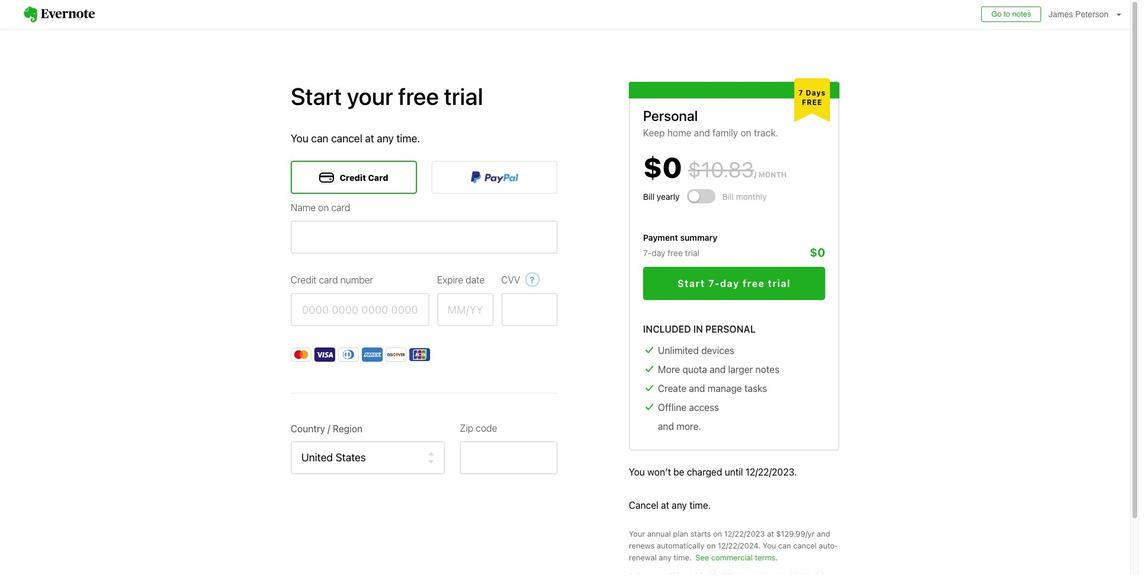 Task type: vqa. For each thing, say whether or not it's contained in the screenshot.
annual
yes



Task type: describe. For each thing, give the bounding box(es) containing it.
0 horizontal spatial at
[[365, 132, 374, 145]]

larger
[[729, 364, 753, 375]]

go
[[992, 9, 1002, 18]]

monthly
[[736, 191, 767, 202]]

trial for 7-day free trial
[[685, 248, 700, 258]]

unlimited
[[658, 345, 699, 356]]

keep
[[643, 128, 665, 138]]

you won't be charged until 12/22/2023.
[[629, 467, 797, 478]]

credit for credit card
[[340, 172, 366, 183]]

james peterson
[[1049, 9, 1109, 19]]

james peterson link
[[1046, 0, 1131, 29]]

more quota and larger notes
[[658, 364, 780, 375]]

credit card number
[[291, 275, 373, 286]]

your
[[347, 82, 393, 110]]

month
[[759, 170, 787, 179]]

go to notes link
[[982, 7, 1042, 22]]

included in personal
[[643, 324, 756, 335]]

creditcard image
[[320, 172, 334, 183]]

1 horizontal spatial at
[[661, 500, 670, 511]]

Credit card number text field
[[291, 293, 430, 326]]

expire
[[437, 275, 464, 286]]

family
[[713, 128, 738, 138]]

american express image
[[362, 348, 383, 362]]

zip code
[[460, 423, 497, 434]]

0 vertical spatial cancel
[[331, 132, 362, 145]]

and more.
[[658, 421, 701, 432]]

offline access
[[658, 402, 719, 413]]

more
[[658, 364, 680, 375]]

and inside personal keep home and family on track.
[[694, 128, 710, 138]]

charged
[[687, 467, 723, 478]]

free inside button
[[743, 278, 765, 289]]

on inside personal keep home and family on track.
[[741, 128, 752, 138]]

go to notes
[[992, 9, 1032, 18]]

any inside your annual plan starts on 12/22/2023 at $129.99/yr and renews automatically on 12/22/2024. you can cancel auto- renewal any time.
[[659, 553, 672, 562]]

0 vertical spatial day
[[652, 248, 666, 258]]

renews
[[629, 541, 655, 551]]

discover image
[[386, 348, 407, 362]]

on right name at top
[[318, 203, 329, 213]]

see
[[696, 553, 709, 562]]

0 vertical spatial 7-
[[643, 248, 652, 258]]

0 horizontal spatial notes
[[756, 364, 780, 375]]

paypal image
[[471, 172, 518, 183]]

Zip code text field
[[460, 442, 558, 475]]

7
[[799, 88, 804, 97]]

cancel
[[629, 500, 659, 511]]

renewal
[[629, 553, 657, 562]]

personal keep home and family on track.
[[643, 107, 779, 138]]

7 days free
[[799, 88, 826, 107]]

master card image
[[291, 348, 312, 362]]

7-day free trial
[[643, 248, 700, 258]]

you for you can cancel at any time.
[[291, 132, 309, 145]]

/ inside the $0 $10.83 / month
[[755, 170, 757, 179]]

question mark image
[[525, 269, 540, 290]]

your
[[629, 529, 645, 539]]

and down offline
[[658, 421, 674, 432]]

12/22/2023
[[724, 529, 765, 539]]

devices
[[702, 345, 735, 356]]

free for day
[[668, 248, 683, 258]]

number
[[340, 275, 373, 286]]

$10.83
[[688, 157, 755, 182]]

japan credit bureau image
[[410, 348, 430, 362]]

see commercial terms. link
[[696, 552, 778, 564]]

and down quota
[[689, 383, 705, 394]]

starts
[[691, 529, 711, 539]]

start 7-day free trial
[[678, 278, 791, 289]]

home
[[668, 128, 692, 138]]

bill for bill yearly
[[643, 191, 655, 202]]

7- inside button
[[709, 278, 720, 289]]

region
[[333, 424, 363, 435]]

can inside your annual plan starts on 12/22/2023 at $129.99/yr and renews automatically on 12/22/2024. you can cancel auto- renewal any time.
[[778, 541, 791, 551]]

day inside button
[[720, 278, 740, 289]]

notes inside 'go to notes' link
[[1013, 9, 1032, 18]]

credit for credit card number
[[291, 275, 317, 286]]

more.
[[677, 421, 701, 432]]

start for start your free trial
[[291, 82, 342, 110]]

summary
[[680, 233, 718, 243]]

1 vertical spatial personal
[[706, 324, 756, 335]]

payment summary
[[643, 233, 718, 243]]

0 vertical spatial any
[[377, 132, 394, 145]]

plan
[[673, 529, 689, 539]]

auto-
[[819, 541, 839, 551]]

until
[[725, 467, 743, 478]]

terms.
[[755, 553, 778, 562]]

CVV text field
[[502, 293, 558, 326]]



Task type: locate. For each thing, give the bounding box(es) containing it.
1 vertical spatial cancel
[[794, 541, 817, 551]]

diner's club image
[[338, 348, 359, 362]]

country / region
[[291, 424, 363, 435]]

offline
[[658, 402, 687, 413]]

unlimited devices
[[658, 345, 735, 356]]

cancel
[[331, 132, 362, 145], [794, 541, 817, 551]]

2 horizontal spatial you
[[763, 541, 776, 551]]

at right cancel
[[661, 500, 670, 511]]

1 vertical spatial credit
[[291, 275, 317, 286]]

track.
[[754, 128, 779, 138]]

1 horizontal spatial free
[[668, 248, 683, 258]]

0 vertical spatial personal
[[643, 107, 698, 124]]

0 vertical spatial $0
[[643, 151, 682, 184]]

any up plan at bottom right
[[672, 500, 687, 511]]

can
[[311, 132, 329, 145], [778, 541, 791, 551]]

1 vertical spatial you
[[629, 467, 645, 478]]

0 horizontal spatial credit
[[291, 275, 317, 286]]

personal up devices
[[706, 324, 756, 335]]

you
[[291, 132, 309, 145], [629, 467, 645, 478], [763, 541, 776, 551]]

at inside your annual plan starts on 12/22/2023 at $129.99/yr and renews automatically on 12/22/2024. you can cancel auto- renewal any time.
[[767, 529, 774, 539]]

1 horizontal spatial notes
[[1013, 9, 1032, 18]]

start 7-day free trial button
[[643, 267, 826, 300]]

start down 7-day free trial
[[678, 278, 706, 289]]

start
[[291, 82, 342, 110], [678, 278, 706, 289]]

personal
[[643, 107, 698, 124], [706, 324, 756, 335]]

any up card
[[377, 132, 394, 145]]

be
[[674, 467, 685, 478]]

free
[[802, 98, 823, 107]]

1 horizontal spatial can
[[778, 541, 791, 551]]

start inside button
[[678, 278, 706, 289]]

annual
[[648, 529, 671, 539]]

card down creditcard icon
[[331, 203, 350, 213]]

credit
[[340, 172, 366, 183], [291, 275, 317, 286]]

quota
[[683, 364, 708, 375]]

credit left number on the top
[[291, 275, 317, 286]]

1 horizontal spatial /
[[755, 170, 757, 179]]

date
[[466, 275, 485, 286]]

and inside your annual plan starts on 12/22/2023 at $129.99/yr and renews automatically on 12/22/2024. you can cancel auto- renewal any time.
[[817, 529, 831, 539]]

james
[[1049, 9, 1074, 19]]

you inside your annual plan starts on 12/22/2023 at $129.99/yr and renews automatically on 12/22/2024. you can cancel auto- renewal any time.
[[763, 541, 776, 551]]

on up the see
[[707, 541, 716, 551]]

personal inside personal keep home and family on track.
[[643, 107, 698, 124]]

included
[[643, 324, 691, 335]]

1 vertical spatial 7-
[[709, 278, 720, 289]]

zip
[[460, 423, 474, 434]]

0 vertical spatial /
[[755, 170, 757, 179]]

0 horizontal spatial trial
[[444, 82, 483, 110]]

tasks
[[745, 383, 767, 394]]

2 vertical spatial trial
[[768, 278, 791, 289]]

see commercial terms.
[[696, 553, 778, 562]]

visa image
[[315, 348, 335, 362]]

0 vertical spatial notes
[[1013, 9, 1032, 18]]

0 horizontal spatial bill
[[643, 191, 655, 202]]

peterson
[[1076, 9, 1109, 19]]

0 horizontal spatial /
[[328, 424, 330, 435]]

notes
[[1013, 9, 1032, 18], [756, 364, 780, 375]]

automatically
[[657, 541, 705, 551]]

commercial
[[711, 553, 753, 562]]

credit card
[[340, 172, 388, 183]]

1 horizontal spatial $0
[[810, 246, 826, 259]]

code
[[476, 423, 497, 434]]

bill left monthly
[[723, 191, 734, 202]]

2 horizontal spatial any
[[672, 500, 687, 511]]

$0 for $0 $10.83 / month
[[643, 151, 682, 184]]

1 vertical spatial trial
[[685, 248, 700, 258]]

you can cancel at any time.
[[291, 132, 420, 145]]

0 vertical spatial start
[[291, 82, 342, 110]]

0 vertical spatial can
[[311, 132, 329, 145]]

won't
[[648, 467, 671, 478]]

7- up included in personal
[[709, 278, 720, 289]]

0 horizontal spatial you
[[291, 132, 309, 145]]

country
[[291, 424, 325, 435]]

notes right the to
[[1013, 9, 1032, 18]]

and
[[694, 128, 710, 138], [710, 364, 726, 375], [689, 383, 705, 394], [658, 421, 674, 432], [817, 529, 831, 539]]

your annual plan starts on 12/22/2023 at $129.99/yr and renews automatically on 12/22/2024. you can cancel auto- renewal any time.
[[629, 529, 839, 562]]

1 vertical spatial /
[[328, 424, 330, 435]]

evernote link
[[12, 0, 107, 29]]

bill left yearly
[[643, 191, 655, 202]]

cancel inside your annual plan starts on 12/22/2023 at $129.99/yr and renews automatically on 12/22/2024. you can cancel auto- renewal any time.
[[794, 541, 817, 551]]

time. down start your free trial on the top of page
[[397, 132, 420, 145]]

card
[[331, 203, 350, 213], [319, 275, 338, 286]]

0 horizontal spatial any
[[377, 132, 394, 145]]

0 horizontal spatial can
[[311, 132, 329, 145]]

yearly
[[657, 191, 680, 202]]

1 horizontal spatial you
[[629, 467, 645, 478]]

$0 $10.83 / month
[[643, 151, 787, 184]]

at
[[365, 132, 374, 145], [661, 500, 670, 511], [767, 529, 774, 539]]

7- down the "payment"
[[643, 248, 652, 258]]

1 horizontal spatial cancel
[[794, 541, 817, 551]]

can up creditcard icon
[[311, 132, 329, 145]]

0 horizontal spatial free
[[398, 82, 439, 110]]

on left track.
[[741, 128, 752, 138]]

time. down automatically
[[674, 553, 692, 562]]

1 vertical spatial can
[[778, 541, 791, 551]]

12/22/2024.
[[718, 541, 761, 551]]

credit left card
[[340, 172, 366, 183]]

name on card
[[291, 203, 350, 213]]

1 vertical spatial free
[[668, 248, 683, 258]]

0 horizontal spatial $0
[[643, 151, 682, 184]]

0 vertical spatial at
[[365, 132, 374, 145]]

on
[[741, 128, 752, 138], [318, 203, 329, 213], [713, 529, 722, 539], [707, 541, 716, 551]]

$129.99/yr
[[777, 529, 815, 539]]

payment
[[643, 233, 678, 243]]

1 horizontal spatial 7-
[[709, 278, 720, 289]]

evernote image
[[12, 7, 107, 23]]

can down '$129.99/yr'
[[778, 541, 791, 551]]

0 vertical spatial you
[[291, 132, 309, 145]]

cancel down '$129.99/yr'
[[794, 541, 817, 551]]

1 vertical spatial card
[[319, 275, 338, 286]]

2 vertical spatial free
[[743, 278, 765, 289]]

access
[[689, 402, 719, 413]]

/ left 'region'
[[328, 424, 330, 435]]

1 horizontal spatial day
[[720, 278, 740, 289]]

1 horizontal spatial any
[[659, 553, 672, 562]]

notes up tasks
[[756, 364, 780, 375]]

at up credit card
[[365, 132, 374, 145]]

0 horizontal spatial 7-
[[643, 248, 652, 258]]

1 bill from the left
[[643, 191, 655, 202]]

Expire date text field
[[437, 293, 494, 326]]

day up included in personal
[[720, 278, 740, 289]]

1 horizontal spatial credit
[[340, 172, 366, 183]]

create and manage tasks
[[658, 383, 767, 394]]

start your free trial
[[291, 82, 483, 110]]

manage
[[708, 383, 742, 394]]

0 vertical spatial card
[[331, 203, 350, 213]]

and up auto- in the bottom right of the page
[[817, 529, 831, 539]]

1 vertical spatial start
[[678, 278, 706, 289]]

trial
[[444, 82, 483, 110], [685, 248, 700, 258], [768, 278, 791, 289]]

12/22/2023.
[[746, 467, 797, 478]]

bill
[[643, 191, 655, 202], [723, 191, 734, 202]]

to
[[1004, 9, 1011, 18]]

2 vertical spatial time.
[[674, 553, 692, 562]]

any down automatically
[[659, 553, 672, 562]]

time. up starts
[[690, 500, 711, 511]]

name
[[291, 203, 316, 213]]

2 vertical spatial any
[[659, 553, 672, 562]]

card
[[368, 172, 388, 183]]

cancel at any time.
[[629, 500, 711, 511]]

start left your
[[291, 82, 342, 110]]

0 horizontal spatial personal
[[643, 107, 698, 124]]

start for start 7-day free trial
[[678, 278, 706, 289]]

at up terms.
[[767, 529, 774, 539]]

1 vertical spatial notes
[[756, 364, 780, 375]]

you for you won't be charged until 12/22/2023.
[[629, 467, 645, 478]]

2 horizontal spatial free
[[743, 278, 765, 289]]

cancel up credit card
[[331, 132, 362, 145]]

1 horizontal spatial bill
[[723, 191, 734, 202]]

/ left month
[[755, 170, 757, 179]]

bill monthly
[[723, 191, 767, 202]]

bill yearly
[[643, 191, 680, 202]]

trial inside button
[[768, 278, 791, 289]]

$0
[[643, 151, 682, 184], [810, 246, 826, 259]]

trial for start your free trial
[[444, 82, 483, 110]]

0 vertical spatial time.
[[397, 132, 420, 145]]

2 horizontal spatial trial
[[768, 278, 791, 289]]

cvv
[[502, 275, 520, 286]]

0 vertical spatial credit
[[340, 172, 366, 183]]

free
[[398, 82, 439, 110], [668, 248, 683, 258], [743, 278, 765, 289]]

2 vertical spatial at
[[767, 529, 774, 539]]

0 vertical spatial free
[[398, 82, 439, 110]]

Name on card text field
[[291, 221, 558, 254]]

0 vertical spatial trial
[[444, 82, 483, 110]]

free for your
[[398, 82, 439, 110]]

2 vertical spatial you
[[763, 541, 776, 551]]

expire date
[[437, 275, 485, 286]]

/
[[755, 170, 757, 179], [328, 424, 330, 435]]

bill for bill monthly
[[723, 191, 734, 202]]

time. inside your annual plan starts on 12/22/2023 at $129.99/yr and renews automatically on 12/22/2024. you can cancel auto- renewal any time.
[[674, 553, 692, 562]]

card left number on the top
[[319, 275, 338, 286]]

1 vertical spatial at
[[661, 500, 670, 511]]

in
[[694, 324, 703, 335]]

0 horizontal spatial day
[[652, 248, 666, 258]]

day down the "payment"
[[652, 248, 666, 258]]

on right starts
[[713, 529, 722, 539]]

and right home
[[694, 128, 710, 138]]

2 bill from the left
[[723, 191, 734, 202]]

1 vertical spatial day
[[720, 278, 740, 289]]

0 horizontal spatial start
[[291, 82, 342, 110]]

and down devices
[[710, 364, 726, 375]]

1 vertical spatial any
[[672, 500, 687, 511]]

personal up home
[[643, 107, 698, 124]]

day
[[652, 248, 666, 258], [720, 278, 740, 289]]

0 horizontal spatial cancel
[[331, 132, 362, 145]]

1 vertical spatial $0
[[810, 246, 826, 259]]

any
[[377, 132, 394, 145], [672, 500, 687, 511], [659, 553, 672, 562]]

1 horizontal spatial personal
[[706, 324, 756, 335]]

1 vertical spatial time.
[[690, 500, 711, 511]]

1 horizontal spatial start
[[678, 278, 706, 289]]

2 horizontal spatial at
[[767, 529, 774, 539]]

1 horizontal spatial trial
[[685, 248, 700, 258]]

create
[[658, 383, 687, 394]]

$0 for $0
[[810, 246, 826, 259]]

days
[[806, 88, 826, 97]]



